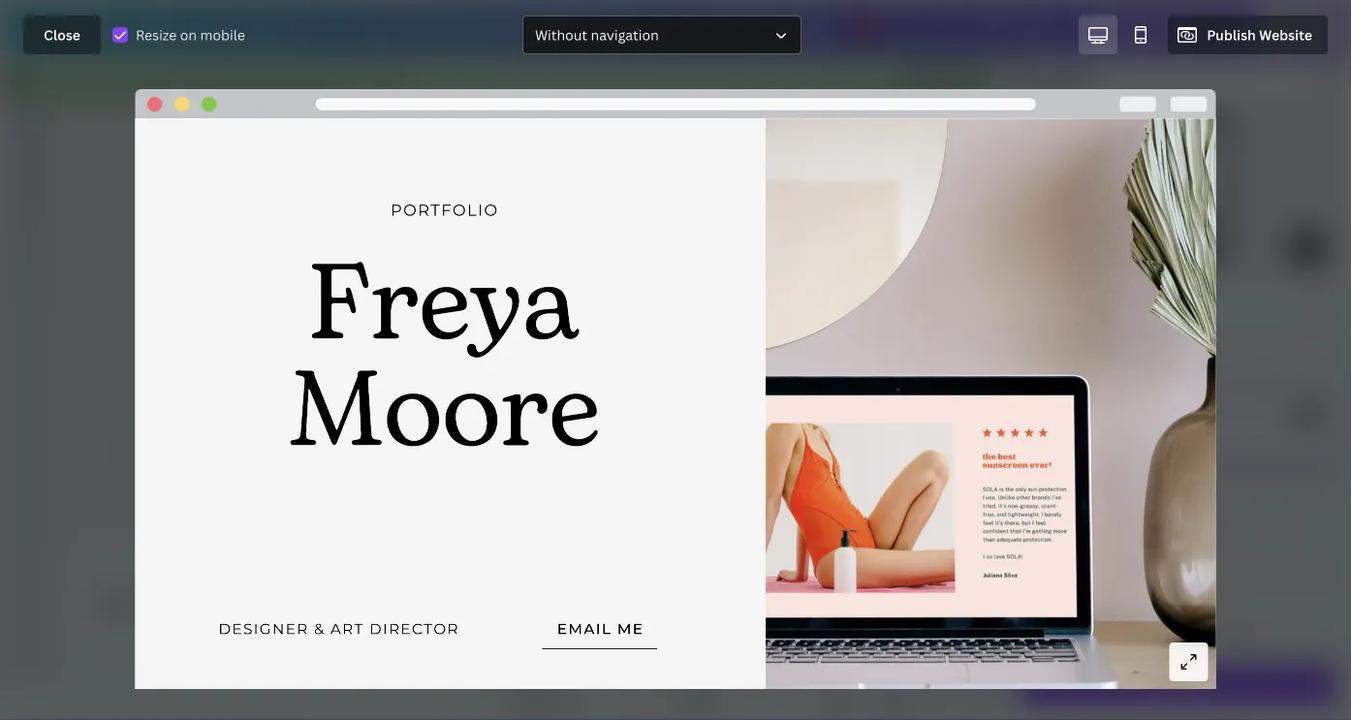 Task type: locate. For each thing, give the bounding box(es) containing it.
mobile
[[200, 26, 245, 44], [1111, 282, 1156, 301]]

1 horizontal spatial resize
[[1046, 282, 1087, 301]]

1 vertical spatial canva
[[1105, 433, 1140, 449]]

existing up an
[[1088, 598, 1139, 616]]

website inside dropdown button
[[1175, 18, 1228, 36]]

to up free domain
[[1064, 363, 1076, 379]]

design left while
[[169, 73, 212, 92]]

you
[[253, 73, 277, 92], [1203, 623, 1224, 639]]

director.
[[615, 622, 736, 669]]

bob
[[598, 19, 625, 37]]

new down purchase
[[1070, 528, 1093, 544]]

try canva pro button
[[698, 8, 838, 47]]

1 horizontal spatial design
[[936, 73, 979, 92]]

1 horizontal spatial resize on mobile
[[1046, 282, 1156, 301]]

design right the 'edit'
[[936, 73, 979, 92]]

close
[[44, 26, 80, 44]]

resize on mobile up while
[[136, 26, 245, 44]]

pro
[[800, 18, 822, 36]]

0 horizontal spatial on
[[180, 26, 197, 44]]

1 vertical spatial you
[[1203, 623, 1224, 639]]

without
[[535, 26, 588, 44]]

freya moore
[[181, 126, 438, 347]]

1 horizontal spatial new
[[1112, 503, 1139, 521]]

a inside i am a freelance designer and art director.
[[573, 584, 590, 631]]

canva down free domain
[[1105, 433, 1140, 449]]

existing
[[1088, 598, 1139, 616], [1112, 623, 1155, 639]]

publish
[[1123, 18, 1172, 36], [1207, 26, 1256, 44], [1019, 363, 1061, 379], [1036, 433, 1078, 449], [1036, 623, 1078, 639]]

i
[[501, 584, 511, 631]]

i am a freelance designer and art director.
[[501, 584, 855, 669]]

free
[[1036, 407, 1065, 426]]

2 your from the left
[[332, 73, 362, 92]]

1 horizontal spatial your
[[332, 73, 362, 92]]

0 horizontal spatial website
[[1044, 68, 1097, 86]]

page 1 / 9
[[511, 692, 574, 710]]

domain up purchase a new domain buy a new domain through canva
[[1143, 433, 1185, 449]]

Without navigation button
[[523, 16, 802, 54]]

home
[[78, 18, 117, 36]]

1 your from the left
[[136, 73, 165, 92]]

free domain
[[1036, 407, 1119, 426]]

1 horizontal spatial you
[[1203, 623, 1224, 639]]

0 horizontal spatial your
[[136, 73, 165, 92]]

publish website for publish website button
[[1207, 26, 1313, 44]]

preview
[[1008, 18, 1061, 36]]

2 vertical spatial canva
[[1189, 528, 1224, 544]]

on
[[180, 26, 197, 44], [1091, 282, 1107, 301]]

new
[[1112, 503, 1139, 521], [1070, 528, 1093, 544]]

you left own
[[1203, 623, 1224, 639]]

0 vertical spatial new
[[1112, 503, 1139, 521]]

website
[[1175, 18, 1228, 36], [1260, 26, 1313, 44], [1044, 68, 1097, 86]]

continue button
[[1019, 666, 1336, 705]]

resize on mobile
[[136, 26, 245, 44], [1046, 282, 1156, 301]]

1 horizontal spatial mobile
[[1111, 282, 1156, 301]]

2 vertical spatial to
[[1081, 623, 1093, 639]]

to inside 'use my existing domain publish to an existing domain you own'
[[1081, 623, 1093, 639]]

1 horizontal spatial on
[[1091, 282, 1107, 301]]

page 1 / 9 button
[[504, 685, 582, 717]]

1 vertical spatial to
[[1081, 433, 1093, 449]]

you right while
[[253, 73, 277, 92]]

your right "locked"
[[136, 73, 165, 92]]

0 vertical spatial resize
[[136, 26, 177, 44]]

0 horizontal spatial design
[[169, 73, 212, 92]]

to left an
[[1081, 623, 1093, 639]]

a
[[1096, 433, 1102, 449], [1101, 503, 1108, 521], [1061, 528, 1068, 544], [573, 584, 590, 631]]

without navigation
[[535, 26, 659, 44]]

canva right try
[[755, 18, 796, 36]]

to down free domain
[[1081, 433, 1093, 449]]

canva
[[755, 18, 796, 36], [1105, 433, 1140, 449], [1189, 528, 1224, 544]]

1 horizontal spatial website
[[1175, 18, 1228, 36]]

1 vertical spatial resize on mobile
[[1046, 282, 1156, 301]]

0 vertical spatial you
[[253, 73, 277, 92]]

and
[[501, 622, 554, 669]]

main menu bar
[[0, 0, 1352, 55]]

we've locked your design while you publish your website.
[[47, 73, 420, 92]]

freya
[[198, 126, 421, 258]]

your
[[136, 73, 165, 92], [332, 73, 362, 92]]

0 vertical spatial mobile
[[200, 26, 245, 44]]

publish website inside button
[[1207, 26, 1313, 44]]

view
[[250, 18, 281, 36]]

0 horizontal spatial you
[[253, 73, 277, 92]]

domain
[[1069, 407, 1119, 426], [1143, 433, 1185, 449], [1142, 503, 1192, 521], [1096, 528, 1138, 544], [1142, 598, 1192, 616], [1158, 623, 1200, 639]]

canva right through
[[1189, 528, 1224, 544]]

new right purchase
[[1112, 503, 1139, 521]]

0 horizontal spatial canva
[[755, 18, 796, 36]]

publish website inside dropdown button
[[1123, 18, 1228, 36]]

buy
[[1036, 528, 1058, 544]]

home link
[[62, 8, 133, 47]]

resize on mobile up publish to
[[1046, 282, 1156, 301]]

website for publish website dropdown button
[[1175, 18, 1228, 36]]

website inside button
[[1260, 26, 1313, 44]]

/
[[556, 692, 562, 710]]

0 vertical spatial to
[[1064, 363, 1076, 379]]

2 design from the left
[[936, 73, 979, 92]]

to
[[1064, 363, 1076, 379], [1081, 433, 1093, 449], [1081, 623, 1093, 639]]

publish website
[[1123, 18, 1228, 36], [1207, 26, 1313, 44]]

art
[[216, 444, 244, 459]]

your right publish
[[332, 73, 362, 92]]

2 horizontal spatial canva
[[1189, 528, 1224, 544]]

website for publish website button
[[1260, 26, 1313, 44]]

by bob builder
[[578, 19, 676, 37]]

0 horizontal spatial new
[[1070, 528, 1093, 544]]

design
[[169, 73, 212, 92], [936, 73, 979, 92]]

2 horizontal spatial website
[[1260, 26, 1313, 44]]

email
[[403, 444, 448, 459]]

resize
[[136, 26, 177, 44], [1046, 282, 1087, 301]]

publish to a canva domain
[[1036, 433, 1185, 449]]

0 horizontal spatial resize on mobile
[[136, 26, 245, 44]]

resize right home
[[136, 26, 177, 44]]

0 vertical spatial on
[[180, 26, 197, 44]]

purchase a new domain buy a new domain through canva
[[1036, 503, 1224, 544]]

publish to
[[1019, 363, 1076, 379]]

a right am on the left bottom
[[573, 584, 590, 631]]

1 vertical spatial resize
[[1046, 282, 1087, 301]]

through
[[1141, 528, 1186, 544]]

email me
[[403, 444, 475, 459]]

0 vertical spatial canva
[[755, 18, 796, 36]]

resize up publish to
[[1046, 282, 1087, 301]]

purchase
[[1036, 503, 1097, 521]]

1 vertical spatial on
[[1091, 282, 1107, 301]]

existing right an
[[1112, 623, 1155, 639]]



Task type: vqa. For each thing, say whether or not it's contained in the screenshot.
website.
yes



Task type: describe. For each thing, give the bounding box(es) containing it.
by
[[578, 19, 595, 37]]

domain up publish to a canva domain
[[1069, 407, 1119, 426]]

use my existing domain publish to an existing domain you own
[[1036, 598, 1250, 639]]

publish
[[280, 73, 329, 92]]

canva inside purchase a new domain buy a new domain through canva
[[1189, 528, 1224, 544]]

domain up through
[[1142, 503, 1192, 521]]

you inside 'use my existing domain publish to an existing domain you own'
[[1203, 623, 1224, 639]]

only
[[285, 18, 313, 36]]

view only status
[[212, 16, 323, 39]]

a down free domain
[[1096, 433, 1102, 449]]

to for publish to
[[1064, 363, 1076, 379]]

me
[[453, 444, 475, 459]]

an
[[1096, 623, 1109, 639]]

0 vertical spatial resize on mobile
[[136, 26, 245, 44]]

publish website button
[[1169, 16, 1328, 54]]

domain left through
[[1096, 528, 1138, 544]]

designer & art director
[[123, 444, 322, 459]]

freelance
[[599, 584, 727, 631]]

0 vertical spatial existing
[[1088, 598, 1139, 616]]

view only
[[250, 18, 313, 36]]

bio
[[105, 595, 139, 614]]

website.
[[365, 73, 420, 92]]

my
[[1065, 598, 1085, 616]]

own
[[1226, 623, 1250, 639]]

builder
[[628, 19, 676, 37]]

domain down through
[[1142, 598, 1192, 616]]

we've
[[47, 73, 86, 92]]

publish website for publish website dropdown button
[[1123, 18, 1228, 36]]

1 design from the left
[[169, 73, 212, 92]]

1 horizontal spatial canva
[[1105, 433, 1140, 449]]

canva inside button
[[755, 18, 796, 36]]

design inside button
[[936, 73, 979, 92]]

9
[[565, 692, 574, 710]]

continue
[[1147, 676, 1208, 695]]

while
[[215, 73, 249, 92]]

0 horizontal spatial resize
[[136, 26, 177, 44]]

publish inside button
[[1207, 26, 1256, 44]]

try
[[731, 18, 752, 36]]

a right purchase
[[1101, 503, 1108, 521]]

1 vertical spatial mobile
[[1111, 282, 1156, 301]]

designer
[[736, 584, 855, 631]]

moore
[[181, 214, 438, 347]]

preview button
[[970, 8, 1076, 47]]

try canva pro
[[731, 18, 822, 36]]

1 vertical spatial existing
[[1112, 623, 1155, 639]]

director
[[248, 444, 322, 459]]

edit design
[[906, 73, 979, 92]]

edit design button
[[891, 63, 995, 102]]

navigation
[[591, 26, 659, 44]]

close button
[[23, 16, 101, 54]]

to for publish to a canva domain
[[1081, 433, 1093, 449]]

1 vertical spatial new
[[1070, 528, 1093, 544]]

&
[[202, 444, 211, 459]]

use
[[1036, 598, 1061, 616]]

domain up continue button
[[1158, 623, 1200, 639]]

0 horizontal spatial mobile
[[200, 26, 245, 44]]

edit
[[906, 73, 933, 92]]

designer
[[123, 444, 198, 459]]

1
[[546, 692, 553, 710]]

publish website button
[[1084, 8, 1244, 47]]

page
[[511, 692, 543, 710]]

0/5
[[1297, 410, 1315, 423]]

publish inside dropdown button
[[1123, 18, 1172, 36]]

a right buy
[[1061, 528, 1068, 544]]

locked
[[89, 73, 132, 92]]

portfolio
[[265, 104, 355, 120]]

art
[[563, 622, 606, 669]]

publish inside 'use my existing domain publish to an existing domain you own'
[[1036, 623, 1078, 639]]

am
[[520, 584, 564, 631]]



